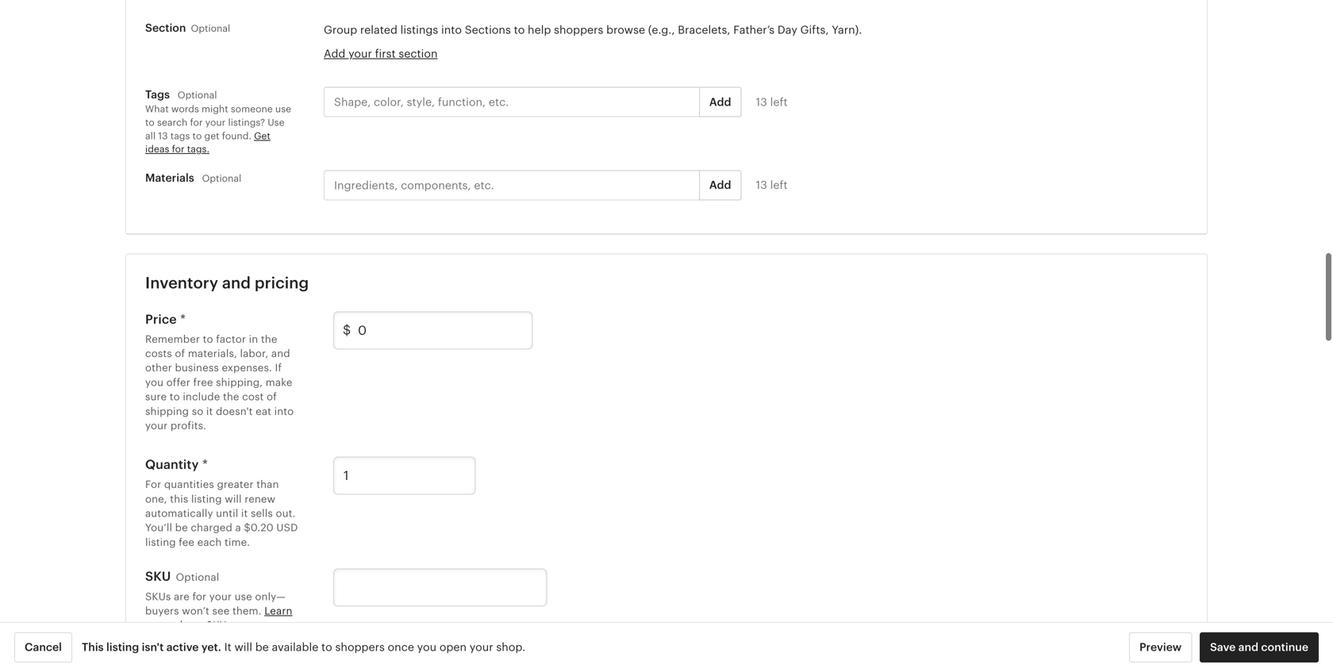 Task type: describe. For each thing, give the bounding box(es) containing it.
help
[[528, 23, 551, 36]]

tags
[[170, 130, 190, 141]]

charged
[[191, 522, 232, 534]]

learn
[[265, 605, 293, 617]]

price *
[[145, 312, 186, 327]]

for inside what words might someone use to search for your listings? use all 13 tags to get found.
[[190, 117, 203, 128]]

all
[[145, 130, 156, 141]]

factor
[[216, 333, 246, 345]]

shipping,
[[216, 377, 263, 389]]

tags
[[145, 88, 170, 101]]

one,
[[145, 493, 167, 505]]

doesn't
[[216, 405, 253, 417]]

business
[[175, 362, 219, 374]]

1 horizontal spatial listing
[[145, 537, 176, 548]]

Shape, color, style, function, etc. text field
[[324, 87, 700, 117]]

day
[[778, 23, 798, 36]]

listings?
[[228, 117, 265, 128]]

for for ideas
[[172, 144, 185, 154]]

yet.
[[202, 641, 221, 654]]

gifts,
[[801, 23, 829, 36]]

free
[[193, 377, 213, 389]]

13 for 'ingredients, components, etc.' text field
[[756, 179, 768, 191]]

1 horizontal spatial into
[[441, 23, 462, 36]]

get ideas for tags.
[[145, 130, 271, 154]]

inventory
[[145, 274, 218, 292]]

of inside remember to factor in the costs of materials, labor, and other business expenses.
[[175, 348, 185, 360]]

section
[[399, 47, 438, 60]]

expenses.
[[222, 362, 272, 374]]

for
[[145, 479, 161, 491]]

profits.
[[171, 420, 206, 432]]

get
[[254, 130, 271, 141]]

only—
[[255, 591, 286, 603]]

ideas
[[145, 144, 169, 154]]

section
[[145, 22, 186, 34]]

13 left for 'ingredients, components, etc.' text field
[[756, 179, 788, 191]]

until
[[216, 508, 238, 520]]

quantities
[[164, 479, 214, 491]]

preview button
[[1130, 633, 1193, 663]]

renew
[[245, 493, 276, 505]]

use for someone
[[275, 104, 291, 114]]

sku.
[[206, 620, 229, 632]]

greater
[[217, 479, 254, 491]]

to inside 'if you offer free shipping, make sure to include the cost of shipping so it doesn't eat into your profits.'
[[170, 391, 180, 403]]

so
[[192, 405, 203, 417]]

materials
[[145, 171, 194, 184]]

materials,
[[188, 348, 237, 360]]

fee
[[179, 537, 195, 548]]

group related listings into sections to help shoppers browse (e.g., bracelets, father's day gifts, yarn).
[[324, 23, 862, 36]]

2 vertical spatial listing
[[106, 641, 139, 654]]

this
[[170, 493, 188, 505]]

about
[[174, 620, 203, 632]]

once
[[388, 641, 414, 654]]

use for your
[[235, 591, 252, 603]]

out.
[[276, 508, 296, 520]]

make
[[266, 377, 293, 389]]

if
[[275, 362, 282, 374]]

are
[[174, 591, 190, 603]]

listings
[[401, 23, 438, 36]]

1 vertical spatial will
[[235, 641, 252, 654]]

them.
[[233, 605, 262, 617]]

skus
[[145, 591, 171, 603]]

to left help
[[514, 23, 525, 36]]

what
[[145, 104, 169, 114]]

related
[[360, 23, 398, 36]]

usd
[[276, 522, 298, 534]]

other
[[145, 362, 172, 374]]

your right open
[[470, 641, 494, 654]]

optional for materials
[[202, 173, 241, 184]]

left for shape, color, style, function, etc. text box
[[770, 95, 788, 108]]

automatically
[[145, 508, 213, 520]]

buyers
[[145, 605, 179, 617]]

will inside quantity * for quantities greater than one, this listing will renew automatically until it sells out. you'll be charged a $0.20 usd listing fee each time.
[[225, 493, 242, 505]]

continue
[[1262, 641, 1309, 654]]

skus are for your use only— buyers won't see them.
[[145, 591, 286, 617]]

more
[[145, 620, 171, 632]]

0 horizontal spatial shoppers
[[335, 641, 385, 654]]

sku optional
[[145, 570, 219, 584]]

add for shape, color, style, function, etc. text box
[[710, 95, 732, 108]]

shipping
[[145, 405, 189, 417]]

costs
[[145, 348, 172, 360]]

remember to factor in the costs of materials, labor, and other business expenses.
[[145, 333, 290, 374]]

than
[[257, 479, 279, 491]]

be inside quantity * for quantities greater than one, this listing will renew automatically until it sells out. you'll be charged a $0.20 usd listing fee each time.
[[175, 522, 188, 534]]

each
[[197, 537, 222, 548]]

0 vertical spatial listing
[[191, 493, 222, 505]]

left for 'ingredients, components, etc.' text field
[[770, 179, 788, 191]]

of inside 'if you offer free shipping, make sure to include the cost of shipping so it doesn't eat into your profits.'
[[267, 391, 277, 403]]

the inside 'if you offer free shipping, make sure to include the cost of shipping so it doesn't eat into your profits.'
[[223, 391, 239, 403]]

your left first
[[349, 47, 372, 60]]

see
[[212, 605, 230, 617]]

sure
[[145, 391, 167, 403]]

yarn).
[[832, 23, 862, 36]]

shop.
[[496, 641, 526, 654]]

learn more about sku. link
[[145, 605, 293, 632]]



Task type: vqa. For each thing, say whether or not it's contained in the screenshot.
Add button related to Shape, color, style, function, etc. text box's Add
yes



Task type: locate. For each thing, give the bounding box(es) containing it.
add button for shape, color, style, function, etc. text box
[[699, 87, 742, 117]]

* for quantity
[[202, 458, 208, 472]]

eat
[[256, 405, 272, 417]]

it inside quantity * for quantities greater than one, this listing will renew automatically until it sells out. you'll be charged a $0.20 usd listing fee each time.
[[241, 508, 248, 520]]

1 vertical spatial shoppers
[[335, 641, 385, 654]]

and
[[222, 274, 251, 292], [271, 348, 290, 360], [1239, 641, 1259, 654]]

2 vertical spatial 13
[[756, 179, 768, 191]]

to right available on the left of the page
[[322, 641, 332, 654]]

listing right this at the left bottom of page
[[106, 641, 139, 654]]

inventory and pricing
[[145, 274, 309, 292]]

add button
[[699, 87, 742, 117], [699, 170, 742, 200]]

0 vertical spatial 13
[[756, 95, 768, 108]]

13
[[756, 95, 768, 108], [158, 130, 168, 141], [756, 179, 768, 191]]

0 horizontal spatial the
[[223, 391, 239, 403]]

it
[[224, 641, 232, 654]]

be
[[175, 522, 188, 534], [255, 641, 269, 654]]

*
[[180, 312, 186, 327], [202, 458, 208, 472]]

0 horizontal spatial and
[[222, 274, 251, 292]]

0 vertical spatial be
[[175, 522, 188, 534]]

0 vertical spatial of
[[175, 348, 185, 360]]

someone
[[231, 104, 273, 114]]

0 horizontal spatial *
[[180, 312, 186, 327]]

and inside 'button'
[[1239, 641, 1259, 654]]

0 vertical spatial shoppers
[[554, 23, 604, 36]]

0 vertical spatial use
[[275, 104, 291, 114]]

price
[[145, 312, 177, 327]]

to down offer
[[170, 391, 180, 403]]

0 vertical spatial you
[[145, 377, 164, 389]]

learn more about sku.
[[145, 605, 293, 632]]

shoppers
[[554, 23, 604, 36], [335, 641, 385, 654]]

of down remember
[[175, 348, 185, 360]]

your down might
[[205, 117, 226, 128]]

and right save
[[1239, 641, 1259, 654]]

1 left from the top
[[770, 95, 788, 108]]

your inside skus are for your use only— buyers won't see them.
[[209, 591, 232, 603]]

browse
[[607, 23, 645, 36]]

1 vertical spatial 13 left
[[756, 179, 788, 191]]

0 horizontal spatial you
[[145, 377, 164, 389]]

for down the words in the top of the page
[[190, 117, 203, 128]]

optional right section
[[191, 23, 230, 34]]

listing down you'll
[[145, 537, 176, 548]]

shoppers right help
[[554, 23, 604, 36]]

optional for sku
[[176, 572, 219, 584]]

1 vertical spatial into
[[274, 405, 294, 417]]

save
[[1211, 641, 1236, 654]]

tags.
[[187, 144, 210, 154]]

0 vertical spatial into
[[441, 23, 462, 36]]

* inside quantity * for quantities greater than one, this listing will renew automatically until it sells out. you'll be charged a $0.20 usd listing fee each time.
[[202, 458, 208, 472]]

1 horizontal spatial it
[[241, 508, 248, 520]]

listing
[[191, 493, 222, 505], [145, 537, 176, 548], [106, 641, 139, 654]]

0 vertical spatial add
[[324, 47, 346, 60]]

optional inside section optional
[[191, 23, 230, 34]]

sections
[[465, 23, 511, 36]]

your down shipping
[[145, 420, 168, 432]]

* up quantities
[[202, 458, 208, 472]]

for down tags
[[172, 144, 185, 154]]

cancel button
[[14, 633, 72, 663]]

for
[[190, 117, 203, 128], [172, 144, 185, 154], [192, 591, 207, 603]]

$0.20
[[244, 522, 274, 534]]

your inside 'if you offer free shipping, make sure to include the cost of shipping so it doesn't eat into your profits.'
[[145, 420, 168, 432]]

1 horizontal spatial the
[[261, 333, 277, 345]]

bracelets,
[[678, 23, 731, 36]]

optional inside sku optional
[[176, 572, 219, 584]]

to up tags.
[[193, 130, 202, 141]]

what words might someone use to search for your listings? use all 13 tags to get found.
[[145, 104, 291, 141]]

to inside remember to factor in the costs of materials, labor, and other business expenses.
[[203, 333, 213, 345]]

13 left for shape, color, style, function, etc. text box
[[756, 95, 788, 108]]

a
[[235, 522, 241, 534]]

use inside what words might someone use to search for your listings? use all 13 tags to get found.
[[275, 104, 291, 114]]

0 vertical spatial will
[[225, 493, 242, 505]]

1 13 left from the top
[[756, 95, 788, 108]]

1 horizontal spatial you
[[417, 641, 437, 654]]

0 horizontal spatial be
[[175, 522, 188, 534]]

13 left
[[756, 95, 788, 108], [756, 179, 788, 191]]

optional
[[191, 23, 230, 34], [178, 90, 217, 100], [202, 173, 241, 184], [176, 572, 219, 584]]

you'll
[[145, 522, 172, 534]]

13 for shape, color, style, function, etc. text box
[[756, 95, 768, 108]]

shoppers left once
[[335, 641, 385, 654]]

into inside 'if you offer free shipping, make sure to include the cost of shipping so it doesn't eat into your profits.'
[[274, 405, 294, 417]]

1 vertical spatial for
[[172, 144, 185, 154]]

1 vertical spatial and
[[271, 348, 290, 360]]

in
[[249, 333, 258, 345]]

optional inside tags optional
[[178, 90, 217, 100]]

2 vertical spatial and
[[1239, 641, 1259, 654]]

2 vertical spatial add
[[710, 179, 732, 191]]

1 horizontal spatial shoppers
[[554, 23, 604, 36]]

father's
[[734, 23, 775, 36]]

into right listings
[[441, 23, 462, 36]]

optional up are
[[176, 572, 219, 584]]

you up sure on the bottom left of page
[[145, 377, 164, 389]]

this listing isn't active yet. it will be available to shoppers once you open your shop.
[[82, 641, 526, 654]]

optional for section
[[191, 23, 230, 34]]

for inside skus are for your use only— buyers won't see them.
[[192, 591, 207, 603]]

use inside skus are for your use only— buyers won't see them.
[[235, 591, 252, 603]]

you inside 'if you offer free shipping, make sure to include the cost of shipping so it doesn't eat into your profits.'
[[145, 377, 164, 389]]

2 horizontal spatial and
[[1239, 641, 1259, 654]]

cancel
[[25, 641, 62, 654]]

add button for 'ingredients, components, etc.' text field
[[699, 170, 742, 200]]

0 vertical spatial 13 left
[[756, 95, 788, 108]]

might
[[202, 104, 228, 114]]

Ingredients, components, etc. text field
[[324, 170, 700, 200]]

1 horizontal spatial and
[[271, 348, 290, 360]]

into
[[441, 23, 462, 36], [274, 405, 294, 417]]

left
[[770, 95, 788, 108], [770, 179, 788, 191]]

section optional
[[145, 22, 230, 34]]

2 horizontal spatial listing
[[191, 493, 222, 505]]

found.
[[222, 130, 252, 141]]

2 13 left from the top
[[756, 179, 788, 191]]

0 vertical spatial the
[[261, 333, 277, 345]]

it
[[206, 405, 213, 417], [241, 508, 248, 520]]

you
[[145, 377, 164, 389], [417, 641, 437, 654]]

open
[[440, 641, 467, 654]]

to up the materials,
[[203, 333, 213, 345]]

materials optional
[[145, 171, 241, 184]]

the right in
[[261, 333, 277, 345]]

it inside 'if you offer free shipping, make sure to include the cost of shipping so it doesn't eat into your profits.'
[[206, 405, 213, 417]]

2 add button from the top
[[699, 170, 742, 200]]

include
[[183, 391, 220, 403]]

0 horizontal spatial listing
[[106, 641, 139, 654]]

use up them.
[[235, 591, 252, 603]]

offer
[[166, 377, 190, 389]]

labor,
[[240, 348, 269, 360]]

your inside what words might someone use to search for your listings? use all 13 tags to get found.
[[205, 117, 226, 128]]

for up won't
[[192, 591, 207, 603]]

the
[[261, 333, 277, 345], [223, 391, 239, 403]]

words
[[171, 104, 199, 114]]

1 add button from the top
[[699, 87, 742, 117]]

sku
[[145, 570, 171, 584]]

use
[[275, 104, 291, 114], [235, 591, 252, 603]]

1 horizontal spatial use
[[275, 104, 291, 114]]

0 vertical spatial it
[[206, 405, 213, 417]]

use up use
[[275, 104, 291, 114]]

get ideas for tags. link
[[145, 130, 271, 154]]

1 vertical spatial be
[[255, 641, 269, 654]]

be down automatically
[[175, 522, 188, 534]]

optional inside "materials optional"
[[202, 173, 241, 184]]

use
[[268, 117, 285, 128]]

* right the price
[[180, 312, 186, 327]]

it left sells
[[241, 508, 248, 520]]

sells
[[251, 508, 273, 520]]

for for are
[[192, 591, 207, 603]]

listing down quantities
[[191, 493, 222, 505]]

you right once
[[417, 641, 437, 654]]

0 horizontal spatial into
[[274, 405, 294, 417]]

this
[[82, 641, 104, 654]]

1 horizontal spatial *
[[202, 458, 208, 472]]

get
[[204, 130, 220, 141]]

the inside remember to factor in the costs of materials, labor, and other business expenses.
[[261, 333, 277, 345]]

1 vertical spatial listing
[[145, 537, 176, 548]]

the up the doesn't
[[223, 391, 239, 403]]

first
[[375, 47, 396, 60]]

13 inside what words might someone use to search for your listings? use all 13 tags to get found.
[[158, 130, 168, 141]]

1 vertical spatial you
[[417, 641, 437, 654]]

and left pricing
[[222, 274, 251, 292]]

quantity
[[145, 458, 199, 472]]

cost
[[242, 391, 264, 403]]

tags optional
[[145, 88, 217, 101]]

optional down tags.
[[202, 173, 241, 184]]

2 left from the top
[[770, 179, 788, 191]]

active
[[166, 641, 199, 654]]

0 vertical spatial and
[[222, 274, 251, 292]]

1 vertical spatial the
[[223, 391, 239, 403]]

(e.g.,
[[648, 23, 675, 36]]

1 vertical spatial left
[[770, 179, 788, 191]]

of down "make"
[[267, 391, 277, 403]]

0 horizontal spatial use
[[235, 591, 252, 603]]

will down greater
[[225, 493, 242, 505]]

None field
[[333, 311, 533, 350], [333, 457, 476, 495], [333, 569, 547, 607], [333, 311, 533, 350], [333, 457, 476, 495], [333, 569, 547, 607]]

0 vertical spatial left
[[770, 95, 788, 108]]

and up if
[[271, 348, 290, 360]]

1 vertical spatial use
[[235, 591, 252, 603]]

won't
[[182, 605, 210, 617]]

preview
[[1140, 641, 1182, 654]]

2 vertical spatial for
[[192, 591, 207, 603]]

time.
[[225, 537, 250, 548]]

1 horizontal spatial of
[[267, 391, 277, 403]]

of
[[175, 348, 185, 360], [267, 391, 277, 403]]

it right so
[[206, 405, 213, 417]]

for inside get ideas for tags.
[[172, 144, 185, 154]]

group
[[324, 23, 357, 36]]

1 vertical spatial of
[[267, 391, 277, 403]]

and for save
[[1239, 641, 1259, 654]]

0 vertical spatial add button
[[699, 87, 742, 117]]

pricing
[[255, 274, 309, 292]]

and for inventory
[[222, 274, 251, 292]]

quantity * for quantities greater than one, this listing will renew automatically until it sells out. you'll be charged a $0.20 usd listing fee each time.
[[145, 458, 298, 548]]

0 vertical spatial *
[[180, 312, 186, 327]]

add your first section
[[324, 47, 438, 60]]

* for price
[[180, 312, 186, 327]]

0 horizontal spatial of
[[175, 348, 185, 360]]

1 vertical spatial *
[[202, 458, 208, 472]]

add
[[324, 47, 346, 60], [710, 95, 732, 108], [710, 179, 732, 191]]

1 vertical spatial add
[[710, 95, 732, 108]]

0 horizontal spatial it
[[206, 405, 213, 417]]

1 vertical spatial add button
[[699, 170, 742, 200]]

available
[[272, 641, 319, 654]]

to up all
[[145, 117, 155, 128]]

be left available on the left of the page
[[255, 641, 269, 654]]

add your first section link
[[324, 47, 438, 60]]

isn't
[[142, 641, 164, 654]]

optional for tags
[[178, 90, 217, 100]]

into right "eat" on the bottom
[[274, 405, 294, 417]]

1 vertical spatial 13
[[158, 130, 168, 141]]

your up see
[[209, 591, 232, 603]]

0 vertical spatial for
[[190, 117, 203, 128]]

1 vertical spatial it
[[241, 508, 248, 520]]

optional up the words in the top of the page
[[178, 90, 217, 100]]

add for 'ingredients, components, etc.' text field
[[710, 179, 732, 191]]

1 horizontal spatial be
[[255, 641, 269, 654]]

will right it
[[235, 641, 252, 654]]

and inside remember to factor in the costs of materials, labor, and other business expenses.
[[271, 348, 290, 360]]



